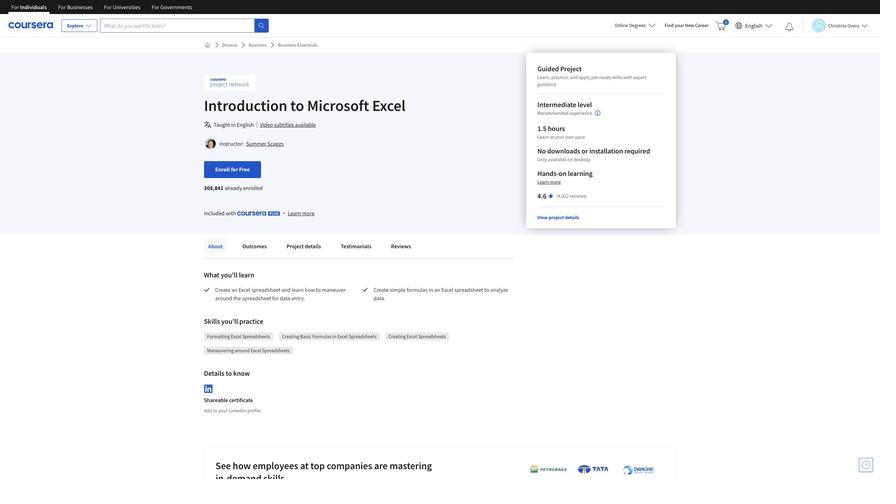 Task type: vqa. For each thing, say whether or not it's contained in the screenshot.
THE MOST POPULAR CERTIFICATES COLLECTION ELEMENT
no



Task type: describe. For each thing, give the bounding box(es) containing it.
maneuvering
[[207, 348, 234, 354]]

coursera project network image
[[204, 75, 255, 91]]

explore
[[67, 22, 83, 29]]

hours
[[548, 124, 565, 133]]

online
[[615, 22, 629, 28]]

outcomes link
[[238, 239, 271, 254]]

microsoft
[[307, 96, 369, 115]]

coursera enterprise logos image
[[520, 465, 660, 479]]

desktop
[[574, 156, 591, 163]]

and for project
[[570, 74, 578, 80]]

shareable
[[204, 397, 228, 404]]

for for governments
[[152, 4, 159, 11]]

coursera plus image
[[237, 212, 280, 216]]

online degrees button
[[609, 18, 662, 33]]

essentials
[[297, 42, 318, 48]]

show notifications image
[[786, 23, 794, 31]]

0 horizontal spatial in
[[231, 121, 236, 128]]

companies
[[327, 460, 372, 472]]

video
[[260, 121, 273, 128]]

308,841 already enrolled
[[204, 185, 263, 192]]

create an excel spreadsheet and learn how to maneuver around the spreadsheet for data entry.
[[215, 286, 347, 302]]

pace
[[576, 134, 585, 140]]

find your new career
[[665, 22, 709, 28]]

1 vertical spatial around
[[235, 348, 250, 354]]

new
[[685, 22, 695, 28]]

hands-on learning learn more
[[538, 169, 593, 185]]

skills
[[204, 317, 220, 326]]

no downloads or installation required only available on desktop
[[538, 147, 650, 163]]

entry.
[[292, 295, 305, 302]]

profile
[[248, 408, 261, 414]]

hands-
[[538, 169, 559, 178]]

information about difficulty level pre-requisites. image
[[595, 110, 601, 116]]

governments
[[160, 4, 192, 11]]

business for business essentials
[[278, 42, 296, 48]]

scaggs
[[268, 140, 284, 147]]

summer scaggs link
[[246, 140, 284, 147]]

ready
[[600, 74, 611, 80]]

spreadsheet right 'the' on the bottom left
[[242, 295, 271, 302]]

to inside create an excel spreadsheet and learn how to maneuver around the spreadsheet for data entry.
[[316, 286, 321, 294]]

see how employees at top companies are mastering in-demand skills
[[216, 460, 432, 479]]

data
[[280, 295, 291, 302]]

to for introduction to microsoft excel
[[290, 96, 304, 115]]

outcomes
[[243, 243, 267, 250]]

4.6
[[538, 192, 547, 200]]

christina overa button
[[803, 18, 868, 33]]

project
[[549, 214, 564, 221]]

shareable certificate
[[204, 397, 253, 404]]

businesses
[[67, 4, 93, 11]]

instructor:
[[220, 140, 244, 147]]

project inside guided project learn, practice, and apply job-ready skills with expert guidance
[[561, 64, 582, 73]]

0 horizontal spatial english
[[237, 121, 254, 128]]

explore button
[[62, 19, 97, 32]]

browse link
[[220, 39, 240, 51]]

what
[[204, 271, 220, 279]]

What do you want to learn? text field
[[100, 18, 255, 33]]

(4,022
[[557, 193, 569, 199]]

enroll for free
[[215, 166, 250, 173]]

for for universities
[[104, 4, 112, 11]]

available inside no downloads or installation required only available on desktop
[[548, 156, 567, 163]]

video subtitles available button
[[260, 121, 316, 129]]

create for data.
[[374, 286, 389, 294]]

banner navigation
[[6, 0, 198, 14]]

to for add to your linkedin profile
[[213, 408, 217, 414]]

1 horizontal spatial details
[[565, 214, 580, 221]]

project details link
[[282, 239, 325, 254]]

experience
[[570, 110, 592, 116]]

basic
[[300, 334, 311, 340]]

creating for creating excel spreadsheets
[[389, 334, 406, 340]]

with inside guided project learn, practice, and apply job-ready skills with expert guidance
[[624, 74, 633, 80]]

learn inside 1.5 hours learn at your own pace
[[538, 134, 549, 140]]

summer
[[246, 140, 266, 147]]

simple
[[390, 286, 406, 294]]

practice,
[[552, 74, 569, 80]]

own
[[566, 134, 575, 140]]

about link
[[204, 239, 227, 254]]

an inside create simple formulas in an excel spreadsheet to analyze data.
[[435, 286, 440, 294]]

or
[[582, 147, 588, 155]]

view project details link
[[538, 214, 580, 221]]

overa
[[848, 22, 860, 29]]

learn inside hands-on learning learn more
[[538, 179, 549, 185]]

how inside see how employees at top companies are mastering in-demand skills
[[233, 460, 251, 472]]

•
[[283, 209, 285, 217]]

apply
[[579, 74, 591, 80]]

english button
[[733, 14, 775, 37]]

for for businesses
[[58, 4, 66, 11]]

help center image
[[862, 461, 871, 470]]

0 horizontal spatial with
[[226, 210, 236, 217]]

enroll for free button
[[204, 161, 261, 178]]

testimonials link
[[337, 239, 376, 254]]

add
[[204, 408, 212, 414]]

you'll for skills
[[221, 317, 238, 326]]

mastering
[[390, 460, 432, 472]]

project details
[[287, 243, 321, 250]]

for inside create an excel spreadsheet and learn how to maneuver around the spreadsheet for data entry.
[[272, 295, 279, 302]]

guided
[[538, 64, 559, 73]]

expert
[[634, 74, 647, 80]]

required
[[625, 147, 650, 155]]

degrees
[[630, 22, 646, 28]]

learn more link for on
[[538, 179, 561, 185]]

1.5 hours learn at your own pace
[[538, 124, 585, 140]]

on inside no downloads or installation required only available on desktop
[[568, 156, 573, 163]]

creating excel spreadsheets
[[389, 334, 446, 340]]

0 horizontal spatial your
[[218, 408, 228, 414]]

guidance
[[538, 81, 557, 88]]

in-
[[216, 472, 227, 479]]

learn inside • learn more
[[288, 210, 301, 217]]

home image
[[205, 42, 210, 48]]

skills inside guided project learn, practice, and apply job-ready skills with expert guidance
[[612, 74, 623, 80]]

find
[[665, 22, 674, 28]]

• learn more
[[283, 209, 315, 217]]

online degrees
[[615, 22, 646, 28]]



Task type: locate. For each thing, give the bounding box(es) containing it.
and left apply
[[570, 74, 578, 80]]

skills right demand at the left bottom
[[263, 472, 285, 479]]

0 vertical spatial how
[[305, 286, 315, 294]]

for businesses
[[58, 4, 93, 11]]

learn down 1.5
[[538, 134, 549, 140]]

you'll for what
[[221, 271, 238, 279]]

0 vertical spatial learn
[[538, 134, 549, 140]]

to left maneuver
[[316, 286, 321, 294]]

0 horizontal spatial learn
[[239, 271, 254, 279]]

project up practice,
[[561, 64, 582, 73]]

skills inside see how employees at top companies are mastering in-demand skills
[[263, 472, 285, 479]]

creating
[[282, 334, 300, 340], [389, 334, 406, 340]]

1 vertical spatial you'll
[[221, 317, 238, 326]]

introduction
[[204, 96, 287, 115]]

1 creating from the left
[[282, 334, 300, 340]]

at for top
[[300, 460, 309, 472]]

business inside business link
[[249, 42, 267, 48]]

to inside create simple formulas in an excel spreadsheet to analyze data.
[[485, 286, 489, 294]]

at left top
[[300, 460, 309, 472]]

skills right ready
[[612, 74, 623, 80]]

learn more link
[[538, 179, 561, 185], [288, 209, 315, 218]]

learn right •
[[288, 210, 301, 217]]

how up entry.
[[305, 286, 315, 294]]

no
[[538, 147, 546, 155]]

1 vertical spatial at
[[300, 460, 309, 472]]

for inside button
[[231, 166, 238, 173]]

1 vertical spatial with
[[226, 210, 236, 217]]

0 horizontal spatial an
[[232, 286, 238, 294]]

0 horizontal spatial on
[[559, 169, 567, 178]]

0 horizontal spatial skills
[[263, 472, 285, 479]]

0 vertical spatial at
[[550, 134, 554, 140]]

0 vertical spatial you'll
[[221, 271, 238, 279]]

formatting excel spreadsheets
[[207, 334, 270, 340]]

enrolled
[[243, 185, 263, 192]]

spreadsheet up data
[[252, 286, 281, 294]]

certificate
[[229, 397, 253, 404]]

for governments
[[152, 4, 192, 11]]

1 vertical spatial how
[[233, 460, 251, 472]]

more inside • learn more
[[302, 210, 315, 217]]

2 creating from the left
[[389, 334, 406, 340]]

to left know
[[226, 369, 232, 378]]

video subtitles available
[[260, 121, 316, 128]]

at inside see how employees at top companies are mastering in-demand skills
[[300, 460, 309, 472]]

1 vertical spatial skills
[[263, 472, 285, 479]]

business right browse
[[249, 42, 267, 48]]

with right included
[[226, 210, 236, 217]]

testimonials
[[341, 243, 372, 250]]

learn more link for learn
[[288, 209, 315, 218]]

1 vertical spatial more
[[302, 210, 315, 217]]

1 business from the left
[[249, 42, 267, 48]]

1 vertical spatial your
[[555, 134, 565, 140]]

business for business
[[249, 42, 267, 48]]

0 horizontal spatial around
[[215, 295, 232, 302]]

1 vertical spatial learn more link
[[288, 209, 315, 218]]

on left learning
[[559, 169, 567, 178]]

for
[[231, 166, 238, 173], [272, 295, 279, 302]]

at for your
[[550, 134, 554, 140]]

more inside hands-on learning learn more
[[550, 179, 561, 185]]

reviews
[[391, 243, 411, 250]]

taught
[[214, 121, 230, 128]]

creating basic formulas in excel spreadsheets
[[282, 334, 377, 340]]

0 vertical spatial on
[[568, 156, 573, 163]]

0 horizontal spatial learn more link
[[288, 209, 315, 218]]

on down the downloads
[[568, 156, 573, 163]]

your down hours
[[555, 134, 565, 140]]

spreadsheet left analyze
[[455, 286, 483, 294]]

1 vertical spatial project
[[287, 243, 304, 250]]

1 horizontal spatial english
[[746, 22, 763, 29]]

business essentials link
[[275, 39, 321, 51]]

add to your linkedin profile
[[204, 408, 261, 414]]

2 vertical spatial learn
[[288, 210, 301, 217]]

for left individuals
[[11, 4, 19, 11]]

create inside create an excel spreadsheet and learn how to maneuver around the spreadsheet for data entry.
[[215, 286, 230, 294]]

recommended experience
[[538, 110, 592, 116]]

0 vertical spatial and
[[570, 74, 578, 80]]

you'll right what
[[221, 271, 238, 279]]

spreadsheet inside create simple formulas in an excel spreadsheet to analyze data.
[[455, 286, 483, 294]]

universities
[[113, 4, 140, 11]]

to up video subtitles available button
[[290, 96, 304, 115]]

an right formulas
[[435, 286, 440, 294]]

for individuals
[[11, 4, 47, 11]]

available down the downloads
[[548, 156, 567, 163]]

level
[[578, 100, 592, 109]]

how inside create an excel spreadsheet and learn how to maneuver around the spreadsheet for data entry.
[[305, 286, 315, 294]]

1 vertical spatial learn
[[292, 286, 304, 294]]

and for an
[[282, 286, 291, 294]]

1 horizontal spatial an
[[435, 286, 440, 294]]

available
[[295, 121, 316, 128], [548, 156, 567, 163]]

on inside hands-on learning learn more
[[559, 169, 567, 178]]

only
[[538, 156, 547, 163]]

at inside 1.5 hours learn at your own pace
[[550, 134, 554, 140]]

business inside the business essentials link
[[278, 42, 296, 48]]

2 an from the left
[[435, 286, 440, 294]]

about
[[208, 243, 223, 250]]

1 horizontal spatial on
[[568, 156, 573, 163]]

in for create simple formulas in an excel spreadsheet to analyze data.
[[429, 286, 433, 294]]

your inside 1.5 hours learn at your own pace
[[555, 134, 565, 140]]

linkedin
[[229, 408, 247, 414]]

for left governments
[[152, 4, 159, 11]]

learn
[[239, 271, 254, 279], [292, 286, 304, 294]]

individuals
[[20, 4, 47, 11]]

christina overa
[[828, 22, 860, 29]]

2 for from the left
[[58, 4, 66, 11]]

your right find
[[675, 22, 684, 28]]

1 vertical spatial english
[[237, 121, 254, 128]]

formatting
[[207, 334, 230, 340]]

details to know
[[204, 369, 250, 378]]

more down hands-
[[550, 179, 561, 185]]

project down • learn more
[[287, 243, 304, 250]]

an up 'the' on the bottom left
[[232, 286, 238, 294]]

learn
[[538, 134, 549, 140], [538, 179, 549, 185], [288, 210, 301, 217]]

know
[[233, 369, 250, 378]]

excel inside create simple formulas in an excel spreadsheet to analyze data.
[[442, 286, 453, 294]]

3 for from the left
[[104, 4, 112, 11]]

and inside guided project learn, practice, and apply job-ready skills with expert guidance
[[570, 74, 578, 80]]

business essentials
[[278, 42, 318, 48]]

0 horizontal spatial at
[[300, 460, 309, 472]]

1 an from the left
[[232, 286, 238, 294]]

learning
[[568, 169, 593, 178]]

2 horizontal spatial your
[[675, 22, 684, 28]]

shopping cart: 1 item image
[[716, 19, 729, 31]]

0 horizontal spatial and
[[282, 286, 291, 294]]

creating for creating basic formulas in excel spreadsheets
[[282, 334, 300, 340]]

you'll
[[221, 271, 238, 279], [221, 317, 238, 326]]

learn inside create an excel spreadsheet and learn how to maneuver around the spreadsheet for data entry.
[[292, 286, 304, 294]]

1 horizontal spatial in
[[333, 334, 337, 340]]

for left data
[[272, 295, 279, 302]]

top
[[311, 460, 325, 472]]

to
[[290, 96, 304, 115], [316, 286, 321, 294], [485, 286, 489, 294], [226, 369, 232, 378], [213, 408, 217, 414]]

2 vertical spatial your
[[218, 408, 228, 414]]

subtitles
[[274, 121, 294, 128]]

summer scaggs image
[[205, 138, 216, 149]]

intermediate level
[[538, 100, 592, 109]]

0 horizontal spatial for
[[231, 166, 238, 173]]

1 horizontal spatial business
[[278, 42, 296, 48]]

in for creating basic formulas in excel spreadsheets
[[333, 334, 337, 340]]

with left expert
[[624, 74, 633, 80]]

spreadsheets
[[242, 334, 270, 340], [349, 334, 377, 340], [418, 334, 446, 340], [262, 348, 290, 354]]

0 vertical spatial in
[[231, 121, 236, 128]]

(4,022 reviews)
[[557, 193, 587, 199]]

english right the shopping cart: 1 item icon
[[746, 22, 763, 29]]

0 vertical spatial available
[[295, 121, 316, 128]]

0 vertical spatial english
[[746, 22, 763, 29]]

what you'll learn
[[204, 271, 254, 279]]

and inside create an excel spreadsheet and learn how to maneuver around the spreadsheet for data entry.
[[282, 286, 291, 294]]

1 horizontal spatial your
[[555, 134, 565, 140]]

0 vertical spatial around
[[215, 295, 232, 302]]

1 horizontal spatial around
[[235, 348, 250, 354]]

downloads
[[548, 147, 580, 155]]

introduction to microsoft excel
[[204, 96, 406, 115]]

1 horizontal spatial skills
[[612, 74, 623, 80]]

for left businesses
[[58, 4, 66, 11]]

at down hours
[[550, 134, 554, 140]]

in inside create simple formulas in an excel spreadsheet to analyze data.
[[429, 286, 433, 294]]

0 horizontal spatial business
[[249, 42, 267, 48]]

1 for from the left
[[11, 4, 19, 11]]

your down shareable certificate
[[218, 408, 228, 414]]

1 create from the left
[[215, 286, 230, 294]]

for for individuals
[[11, 4, 19, 11]]

available down introduction to microsoft excel
[[295, 121, 316, 128]]

reviews link
[[387, 239, 415, 254]]

to for details to know
[[226, 369, 232, 378]]

None search field
[[100, 18, 269, 33]]

learn more link right •
[[288, 209, 315, 218]]

data.
[[374, 295, 386, 302]]

0 vertical spatial learn
[[239, 271, 254, 279]]

0 vertical spatial details
[[565, 214, 580, 221]]

around left 'the' on the bottom left
[[215, 295, 232, 302]]

around down formatting excel spreadsheets
[[235, 348, 250, 354]]

intermediate
[[538, 100, 577, 109]]

1 horizontal spatial more
[[550, 179, 561, 185]]

guided project learn, practice, and apply job-ready skills with expert guidance
[[538, 64, 647, 88]]

around
[[215, 295, 232, 302], [235, 348, 250, 354]]

business
[[249, 42, 267, 48], [278, 42, 296, 48]]

1 vertical spatial on
[[559, 169, 567, 178]]

1 horizontal spatial available
[[548, 156, 567, 163]]

1 horizontal spatial and
[[570, 74, 578, 80]]

formulas
[[312, 334, 332, 340]]

1 horizontal spatial create
[[374, 286, 389, 294]]

and
[[570, 74, 578, 80], [282, 286, 291, 294]]

enroll
[[215, 166, 230, 173]]

0 vertical spatial for
[[231, 166, 238, 173]]

0 vertical spatial your
[[675, 22, 684, 28]]

for left universities
[[104, 4, 112, 11]]

create inside create simple formulas in an excel spreadsheet to analyze data.
[[374, 286, 389, 294]]

0 vertical spatial more
[[550, 179, 561, 185]]

english
[[746, 22, 763, 29], [237, 121, 254, 128]]

coursera image
[[8, 20, 53, 31]]

1 vertical spatial available
[[548, 156, 567, 163]]

1 horizontal spatial learn
[[292, 286, 304, 294]]

0 vertical spatial skills
[[612, 74, 623, 80]]

0 horizontal spatial create
[[215, 286, 230, 294]]

for left free
[[231, 166, 238, 173]]

skills you'll practice
[[204, 317, 263, 326]]

and up data
[[282, 286, 291, 294]]

learn down hands-
[[538, 179, 549, 185]]

0 vertical spatial learn more link
[[538, 179, 561, 185]]

free
[[239, 166, 250, 173]]

create for around
[[215, 286, 230, 294]]

4 for from the left
[[152, 4, 159, 11]]

308,841
[[204, 185, 224, 192]]

2 vertical spatial in
[[333, 334, 337, 340]]

1 vertical spatial for
[[272, 295, 279, 302]]

learn up entry.
[[292, 286, 304, 294]]

1 horizontal spatial at
[[550, 134, 554, 140]]

more right •
[[302, 210, 315, 217]]

included
[[204, 210, 225, 217]]

formulas
[[407, 286, 428, 294]]

business left essentials
[[278, 42, 296, 48]]

english down the introduction
[[237, 121, 254, 128]]

learn more link down hands-
[[538, 179, 561, 185]]

details
[[204, 369, 224, 378]]

find your new career link
[[662, 21, 713, 30]]

already
[[225, 185, 242, 192]]

excel
[[372, 96, 406, 115], [239, 286, 251, 294], [442, 286, 453, 294], [231, 334, 241, 340], [338, 334, 348, 340], [407, 334, 417, 340], [251, 348, 261, 354]]

2 business from the left
[[278, 42, 296, 48]]

learn up 'the' on the bottom left
[[239, 271, 254, 279]]

1 vertical spatial learn
[[538, 179, 549, 185]]

1 horizontal spatial with
[[624, 74, 633, 80]]

create up data.
[[374, 286, 389, 294]]

you'll right skills
[[221, 317, 238, 326]]

available inside button
[[295, 121, 316, 128]]

excel inside create an excel spreadsheet and learn how to maneuver around the spreadsheet for data entry.
[[239, 286, 251, 294]]

create down what you'll learn
[[215, 286, 230, 294]]

0 horizontal spatial how
[[233, 460, 251, 472]]

to left analyze
[[485, 286, 489, 294]]

0 vertical spatial project
[[561, 64, 582, 73]]

0 horizontal spatial creating
[[282, 334, 300, 340]]

1 horizontal spatial project
[[561, 64, 582, 73]]

christina
[[828, 22, 847, 29]]

1 vertical spatial and
[[282, 286, 291, 294]]

1 horizontal spatial creating
[[389, 334, 406, 340]]

0 horizontal spatial project
[[287, 243, 304, 250]]

maneuvering around excel spreadsheets
[[207, 348, 290, 354]]

1 horizontal spatial learn more link
[[538, 179, 561, 185]]

0 horizontal spatial details
[[305, 243, 321, 250]]

to right add
[[213, 408, 217, 414]]

1 vertical spatial in
[[429, 286, 433, 294]]

recommended
[[538, 110, 569, 116]]

1 horizontal spatial for
[[272, 295, 279, 302]]

practice
[[239, 317, 263, 326]]

2 create from the left
[[374, 286, 389, 294]]

0 horizontal spatial more
[[302, 210, 315, 217]]

how right see
[[233, 460, 251, 472]]

0 vertical spatial with
[[624, 74, 633, 80]]

1 horizontal spatial how
[[305, 286, 315, 294]]

are
[[374, 460, 388, 472]]

0 horizontal spatial available
[[295, 121, 316, 128]]

english inside button
[[746, 22, 763, 29]]

an inside create an excel spreadsheet and learn how to maneuver around the spreadsheet for data entry.
[[232, 286, 238, 294]]

in
[[231, 121, 236, 128], [429, 286, 433, 294], [333, 334, 337, 340]]

2 horizontal spatial in
[[429, 286, 433, 294]]

around inside create an excel spreadsheet and learn how to maneuver around the spreadsheet for data entry.
[[215, 295, 232, 302]]

career
[[696, 22, 709, 28]]

included with
[[204, 210, 237, 217]]

1 vertical spatial details
[[305, 243, 321, 250]]



